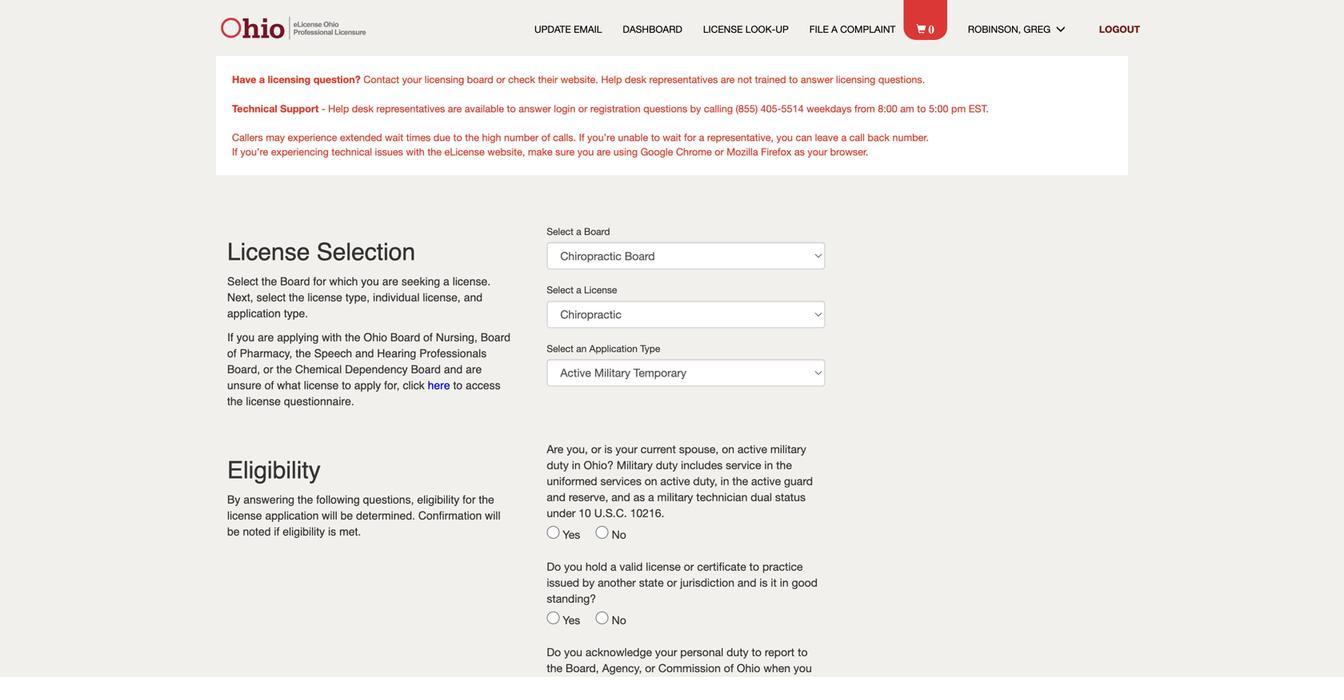 Task type: describe. For each thing, give the bounding box(es) containing it.
commission
[[658, 662, 721, 675]]

the inside do you acknowledge your personal duty to report to the board, agency, or commission of ohio when yo
[[547, 662, 563, 675]]

extended
[[340, 132, 382, 143]]

number
[[504, 132, 539, 143]]

no for standing?
[[612, 614, 626, 627]]

chemical
[[295, 363, 342, 376]]

due
[[433, 132, 450, 143]]

the up elicense
[[465, 132, 479, 143]]

select for select the board for which you are seeking a license. next, select the license type, individual license, and application type.
[[227, 275, 258, 288]]

a up select a license
[[576, 226, 581, 237]]

a down select a board
[[576, 285, 581, 296]]

high
[[482, 132, 501, 143]]

questions,
[[363, 494, 414, 506]]

calls.
[[553, 132, 576, 143]]

duty inside do you acknowledge your personal duty to report to the board, agency, or commission of ohio when yo
[[727, 646, 749, 659]]

and up 'under'
[[547, 491, 566, 504]]

dependency
[[345, 363, 408, 376]]

select a board
[[547, 226, 610, 237]]

0 vertical spatial be
[[341, 510, 353, 522]]

select for select an application type
[[547, 343, 574, 354]]

No radio
[[596, 612, 609, 625]]

with inside if you are applying with the ohio board of nursing, board of pharmacy, the speech and hearing professionals board, or the chemical dependency board and are unsure of what license to apply for, click
[[322, 331, 342, 344]]

the up what
[[276, 363, 292, 376]]

following
[[316, 494, 360, 506]]

select for select a license
[[547, 285, 574, 296]]

license,
[[423, 291, 461, 304]]

check
[[508, 74, 535, 85]]

and down professionals on the bottom left of page
[[444, 363, 463, 376]]

nursing,
[[436, 331, 478, 344]]

here link
[[428, 379, 450, 392]]

board, inside if you are applying with the ohio board of nursing, board of pharmacy, the speech and hearing professionals board, or the chemical dependency board and are unsure of what license to apply for, click
[[227, 363, 260, 376]]

greg
[[1024, 23, 1051, 35]]

in up technician
[[721, 475, 729, 488]]

valid
[[620, 560, 643, 574]]

google
[[641, 146, 673, 158]]

military
[[617, 459, 653, 472]]

access
[[466, 379, 501, 392]]

leave
[[815, 132, 839, 143]]

5514
[[781, 103, 804, 114]]

in right service
[[764, 459, 773, 472]]

representatives inside have a licensing question? contact your licensing board or check their website. help desk representatives are not trained to answer licensing questions.
[[649, 74, 718, 85]]

sure
[[555, 146, 575, 158]]

under
[[547, 507, 576, 520]]

of left "nursing," at left
[[423, 331, 433, 344]]

1 will from the left
[[322, 510, 337, 522]]

questionnaire.
[[284, 395, 354, 408]]

of left pharmacy, on the left bottom of the page
[[227, 347, 237, 360]]

professionals
[[419, 347, 487, 360]]

a inside file a complaint "link"
[[831, 23, 838, 35]]

by answering the following questions, eligibility for the license application will be determined. confirmation will be noted if eligibility is met.
[[227, 494, 501, 538]]

from
[[855, 103, 875, 114]]

look-
[[746, 23, 776, 35]]

0 vertical spatial military
[[770, 443, 806, 456]]

2 wait from the left
[[663, 132, 681, 143]]

to inside if you are applying with the ohio board of nursing, board of pharmacy, the speech and hearing professionals board, or the chemical dependency board and are unsure of what license to apply for, click
[[342, 379, 351, 392]]

the up 'speech'
[[345, 331, 360, 344]]

license inside "select the board for which you are seeking a license. next, select the license type, individual license, and application type."
[[308, 291, 342, 304]]

10216.
[[630, 507, 664, 520]]

type,
[[346, 291, 370, 304]]

you up firefox
[[777, 132, 793, 143]]

2 will from the left
[[485, 510, 501, 522]]

file a complaint link
[[810, 22, 896, 36]]

of inside do you acknowledge your personal duty to report to the board, agency, or commission of ohio when yo
[[724, 662, 734, 675]]

technical support - help desk representatives are available to answer login or registration questions by calling (855) 405-5514 weekdays from 8:00 am to 5:00 pm est.
[[232, 102, 989, 114]]

is inside the by answering the following questions, eligibility for the license application will be determined. confirmation will be noted if eligibility is met.
[[328, 526, 336, 538]]

update
[[534, 23, 571, 35]]

license.
[[453, 275, 491, 288]]

another
[[598, 576, 636, 590]]

or inside do you acknowledge your personal duty to report to the board, agency, or commission of ohio when yo
[[645, 662, 655, 675]]

a right have
[[259, 73, 265, 85]]

the down applying
[[296, 347, 311, 360]]

no for on
[[612, 528, 626, 542]]

personal
[[680, 646, 724, 659]]

representative,
[[707, 132, 774, 143]]

certificate
[[697, 560, 746, 574]]

application
[[589, 343, 638, 354]]

of inside "callers may experience extended wait times due to the high number of calls. if you're unable to wait for a representative, you can leave a call back number. if you're experiencing technical issues with the elicense website, make sure you are using google chrome or mozilla firefox as your browser."
[[541, 132, 550, 143]]

license inside if you are applying with the ohio board of nursing, board of pharmacy, the speech and hearing professionals board, or the chemical dependency board and are unsure of what license to apply for, click
[[304, 379, 339, 392]]

are up pharmacy, on the left bottom of the page
[[258, 331, 274, 344]]

acknowledge
[[586, 646, 652, 659]]

by inside do you hold a valid license or certificate to practice issued by another state or jurisdiction and is it in good standing?
[[582, 576, 595, 590]]

or right state
[[667, 576, 677, 590]]

board
[[467, 74, 493, 85]]

times
[[406, 132, 431, 143]]

logout
[[1099, 23, 1140, 35]]

technical
[[332, 146, 372, 158]]

the up guard
[[776, 459, 792, 472]]

status
[[775, 491, 806, 504]]

have a licensing question? contact your licensing board or check their website. help desk representatives are not trained to answer licensing questions.
[[232, 73, 925, 85]]

met.
[[339, 526, 361, 538]]

when
[[764, 662, 791, 675]]

select a license
[[547, 285, 617, 296]]

to left report
[[752, 646, 762, 659]]

0 horizontal spatial licensing
[[268, 73, 311, 85]]

speech
[[314, 347, 352, 360]]

pharmacy,
[[240, 347, 292, 360]]

have
[[232, 73, 256, 85]]

your inside do you acknowledge your personal duty to report to the board, agency, or commission of ohio when yo
[[655, 646, 677, 659]]

up
[[776, 23, 789, 35]]

for inside the by answering the following questions, eligibility for the license application will be determined. confirmation will be noted if eligibility is met.
[[463, 494, 476, 506]]

ohio?
[[584, 459, 614, 472]]

1 vertical spatial you're
[[240, 146, 268, 158]]

what
[[277, 379, 301, 392]]

are up access
[[466, 363, 482, 376]]

do for do you acknowledge your personal duty to report to the board, agency, or commission of ohio when yo
[[547, 646, 561, 659]]

logout link
[[1099, 23, 1140, 35]]

state
[[639, 576, 664, 590]]

unsure
[[227, 379, 261, 392]]

file a complaint
[[810, 23, 896, 35]]

or inside "callers may experience extended wait times due to the high number of calls. if you're unable to wait for a representative, you can leave a call back number. if you're experiencing technical issues with the elicense website, make sure you are using google chrome or mozilla firefox as your browser."
[[715, 146, 724, 158]]

questions.
[[878, 74, 925, 85]]

here
[[428, 379, 450, 392]]

if you are applying with the ohio board of nursing, board of pharmacy, the speech and hearing professionals board, or the chemical dependency board and are unsure of what license to apply for, click
[[227, 331, 511, 392]]

license for license selection
[[227, 238, 310, 266]]

license look-up link
[[703, 22, 789, 36]]

you inside "select the board for which you are seeking a license. next, select the license type, individual license, and application type."
[[361, 275, 379, 288]]

help inside technical support - help desk representatives are available to answer login or registration questions by calling (855) 405-5514 weekdays from 8:00 am to 5:00 pm est.
[[328, 103, 349, 114]]

service
[[726, 459, 761, 472]]

practice
[[763, 560, 803, 574]]

answer inside technical support - help desk representatives are available to answer login or registration questions by calling (855) 405-5514 weekdays from 8:00 am to 5:00 pm est.
[[519, 103, 551, 114]]

email
[[574, 23, 602, 35]]

jurisdiction
[[680, 576, 735, 590]]

robinson, greg
[[968, 23, 1056, 35]]

1 vertical spatial if
[[232, 146, 238, 158]]

number.
[[892, 132, 929, 143]]

or up jurisdiction
[[684, 560, 694, 574]]

board up hearing
[[390, 331, 420, 344]]

active left duty,
[[660, 475, 690, 488]]

active up service
[[738, 443, 767, 456]]

for,
[[384, 379, 400, 392]]

0 vertical spatial if
[[579, 132, 585, 143]]

to inside to access the license questionnaire.
[[453, 379, 463, 392]]

10
[[579, 507, 591, 520]]

ohio inside if you are applying with the ohio board of nursing, board of pharmacy, the speech and hearing professionals board, or the chemical dependency board and are unsure of what license to apply for, click
[[364, 331, 387, 344]]

the down due
[[428, 146, 442, 158]]

0
[[928, 21, 934, 35]]

robinson,
[[968, 23, 1021, 35]]

of left what
[[265, 379, 274, 392]]

are inside "callers may experience extended wait times due to the high number of calls. if you're unable to wait for a representative, you can leave a call back number. if you're experiencing technical issues with the elicense website, make sure you are using google chrome or mozilla firefox as your browser."
[[597, 146, 611, 158]]

2 vertical spatial license
[[584, 285, 617, 296]]

a up chrome
[[699, 132, 704, 143]]

their
[[538, 74, 558, 85]]

to right report
[[798, 646, 808, 659]]

the left following
[[298, 494, 313, 506]]

board up "click"
[[411, 363, 441, 376]]

type
[[640, 343, 660, 354]]

by
[[227, 494, 240, 506]]

guard
[[784, 475, 813, 488]]

license look-up
[[703, 23, 789, 35]]

0 vertical spatial eligibility
[[417, 494, 459, 506]]

your inside "callers may experience extended wait times due to the high number of calls. if you're unable to wait for a representative, you can leave a call back number. if you're experiencing technical issues with the elicense website, make sure you are using google chrome or mozilla firefox as your browser."
[[808, 146, 827, 158]]

hold
[[586, 560, 607, 574]]

is inside the are you, or is your current spouse, on active military duty in ohio? military duty includes service in the uniformed services on active duty, in the active guard and reserve, and as a military technician dual status under 10 u.s.c. 10216.
[[604, 443, 613, 456]]

your inside have a licensing question? contact your licensing board or check their website. help desk representatives are not trained to answer licensing questions.
[[402, 74, 422, 85]]

or inside the are you, or is your current spouse, on active military duty in ohio? military duty includes service in the uniformed services on active duty, in the active guard and reserve, and as a military technician dual status under 10 u.s.c. 10216.
[[591, 443, 601, 456]]

standing?
[[547, 592, 596, 606]]

est.
[[969, 103, 989, 114]]

or inside if you are applying with the ohio board of nursing, board of pharmacy, the speech and hearing professionals board, or the chemical dependency board and are unsure of what license to apply for, click
[[263, 363, 273, 376]]

license inside the by answering the following questions, eligibility for the license application will be determined. confirmation will be noted if eligibility is met.
[[227, 510, 262, 522]]



Task type: locate. For each thing, give the bounding box(es) containing it.
eligibility right if
[[283, 526, 325, 538]]

answering
[[243, 494, 294, 506]]

duty right personal
[[727, 646, 749, 659]]

0 horizontal spatial eligibility
[[283, 526, 325, 538]]

0 horizontal spatial on
[[645, 475, 657, 488]]

as
[[794, 146, 805, 158], [633, 491, 645, 504]]

2 horizontal spatial license
[[703, 23, 743, 35]]

1 vertical spatial on
[[645, 475, 657, 488]]

0 vertical spatial license
[[703, 23, 743, 35]]

or right agency,
[[645, 662, 655, 675]]

the down service
[[732, 475, 748, 488]]

apply
[[354, 379, 381, 392]]

do inside do you hold a valid license or certificate to practice issued by another state or jurisdiction and is it in good standing?
[[547, 560, 561, 574]]

noted
[[243, 526, 271, 538]]

or inside have a licensing question? contact your licensing board or check their website. help desk representatives are not trained to answer licensing questions.
[[496, 74, 505, 85]]

you inside do you hold a valid license or certificate to practice issued by another state or jurisdiction and is it in good standing?
[[564, 560, 582, 574]]

0 horizontal spatial is
[[328, 526, 336, 538]]

menu down image
[[1056, 24, 1078, 33]]

No radio
[[596, 526, 609, 539]]

for inside "callers may experience extended wait times due to the high number of calls. if you're unable to wait for a representative, you can leave a call back number. if you're experiencing technical issues with the elicense website, make sure you are using google chrome or mozilla firefox as your browser."
[[684, 132, 696, 143]]

your right contact
[[402, 74, 422, 85]]

select for select a board
[[547, 226, 574, 237]]

ohio inside do you acknowledge your personal duty to report to the board, agency, or commission of ohio when yo
[[737, 662, 760, 675]]

military
[[770, 443, 806, 456], [657, 491, 693, 504]]

1 horizontal spatial answer
[[801, 74, 833, 85]]

license inside to access the license questionnaire.
[[246, 395, 281, 408]]

if
[[274, 526, 280, 538]]

your inside the are you, or is your current spouse, on active military duty in ohio? military duty includes service in the uniformed services on active duty, in the active guard and reserve, and as a military technician dual status under 10 u.s.c. 10216.
[[616, 443, 638, 456]]

are left not
[[721, 74, 735, 85]]

you inside if you are applying with the ohio board of nursing, board of pharmacy, the speech and hearing professionals board, or the chemical dependency board and are unsure of what license to apply for, click
[[237, 331, 255, 344]]

you inside do you acknowledge your personal duty to report to the board, agency, or commission of ohio when yo
[[564, 646, 582, 659]]

dashboard
[[623, 23, 682, 35]]

1 vertical spatial by
[[582, 576, 595, 590]]

application inside the by answering the following questions, eligibility for the license application will be determined. confirmation will be noted if eligibility is met.
[[265, 510, 319, 522]]

1 horizontal spatial ohio
[[737, 662, 760, 675]]

help
[[601, 74, 622, 85], [328, 103, 349, 114]]

if
[[579, 132, 585, 143], [232, 146, 238, 158], [227, 331, 233, 344]]

with down 'times'
[[406, 146, 425, 158]]

are inside technical support - help desk representatives are available to answer login or registration questions by calling (855) 405-5514 weekdays from 8:00 am to 5:00 pm est.
[[448, 103, 462, 114]]

do inside do you acknowledge your personal duty to report to the board, agency, or commission of ohio when yo
[[547, 646, 561, 659]]

1 wait from the left
[[385, 132, 403, 143]]

if inside if you are applying with the ohio board of nursing, board of pharmacy, the speech and hearing professionals board, or the chemical dependency board and are unsure of what license to apply for, click
[[227, 331, 233, 344]]

and inside do you hold a valid license or certificate to practice issued by another state or jurisdiction and is it in good standing?
[[738, 576, 757, 590]]

0 horizontal spatial board,
[[227, 363, 260, 376]]

the up the type.
[[289, 291, 304, 304]]

1 vertical spatial application
[[265, 510, 319, 522]]

by inside technical support - help desk representatives are available to answer login or registration questions by calling (855) 405-5514 weekdays from 8:00 am to 5:00 pm est.
[[690, 103, 701, 114]]

to access the license questionnaire.
[[227, 379, 501, 408]]

2 horizontal spatial for
[[684, 132, 696, 143]]

you
[[777, 132, 793, 143], [577, 146, 594, 158], [361, 275, 379, 288], [237, 331, 255, 344], [564, 560, 582, 574], [564, 646, 582, 659]]

you're down the callers
[[240, 146, 268, 158]]

0 horizontal spatial ohio
[[364, 331, 387, 344]]

license inside do you hold a valid license or certificate to practice issued by another state or jurisdiction and is it in good standing?
[[646, 560, 681, 574]]

to inside do you hold a valid license or certificate to practice issued by another state or jurisdiction and is it in good standing?
[[749, 560, 759, 574]]

licensing left board on the left top of the page
[[425, 74, 464, 85]]

select left an
[[547, 343, 574, 354]]

0 vertical spatial is
[[604, 443, 613, 456]]

good
[[792, 576, 818, 590]]

in inside do you hold a valid license or certificate to practice issued by another state or jurisdiction and is it in good standing?
[[780, 576, 789, 590]]

for left which
[[313, 275, 326, 288]]

-
[[321, 103, 325, 114]]

1 vertical spatial license
[[227, 238, 310, 266]]

hearing
[[377, 347, 416, 360]]

your up military
[[616, 443, 638, 456]]

as up 10216.
[[633, 491, 645, 504]]

license down unsure
[[246, 395, 281, 408]]

0 vertical spatial as
[[794, 146, 805, 158]]

0 horizontal spatial for
[[313, 275, 326, 288]]

board, up unsure
[[227, 363, 260, 376]]

1 horizontal spatial be
[[341, 510, 353, 522]]

1 horizontal spatial board,
[[566, 662, 599, 675]]

eligibility up "confirmation"
[[417, 494, 459, 506]]

login
[[554, 103, 576, 114]]

to right available
[[507, 103, 516, 114]]

0 vertical spatial no
[[612, 528, 626, 542]]

application up if
[[265, 510, 319, 522]]

1 vertical spatial eligibility
[[283, 526, 325, 538]]

1 horizontal spatial wait
[[663, 132, 681, 143]]

which
[[329, 275, 358, 288]]

Yes radio
[[547, 526, 560, 539]]

1 horizontal spatial for
[[463, 494, 476, 506]]

of right commission
[[724, 662, 734, 675]]

wait
[[385, 132, 403, 143], [663, 132, 681, 143]]

the down unsure
[[227, 395, 243, 408]]

0 vertical spatial board,
[[227, 363, 260, 376]]

0 horizontal spatial desk
[[352, 103, 374, 114]]

question?
[[313, 73, 361, 85]]

a up another
[[610, 560, 616, 574]]

0 horizontal spatial answer
[[519, 103, 551, 114]]

0 vertical spatial help
[[601, 74, 622, 85]]

reserve,
[[569, 491, 608, 504]]

1 vertical spatial for
[[313, 275, 326, 288]]

do for do you hold a valid license or certificate to practice issued by another state or jurisdiction and is it in good standing?
[[547, 560, 561, 574]]

update email
[[534, 23, 602, 35]]

0 horizontal spatial you're
[[240, 146, 268, 158]]

0 vertical spatial do
[[547, 560, 561, 574]]

or right login
[[578, 103, 588, 114]]

experience
[[288, 132, 337, 143]]

and inside "select the board for which you are seeking a license. next, select the license type, individual license, and application type."
[[464, 291, 483, 304]]

the up "confirmation"
[[479, 494, 494, 506]]

1 vertical spatial board,
[[566, 662, 599, 675]]

a right file in the top right of the page
[[831, 23, 838, 35]]

are
[[547, 443, 564, 456]]

browser.
[[830, 146, 869, 158]]

0 horizontal spatial representatives
[[376, 103, 445, 114]]

representatives up the questions in the top of the page
[[649, 74, 718, 85]]

1 vertical spatial representatives
[[376, 103, 445, 114]]

may
[[266, 132, 285, 143]]

1 do from the top
[[547, 560, 561, 574]]

2 do from the top
[[547, 646, 561, 659]]

agency,
[[602, 662, 642, 675]]

to up the google
[[651, 132, 660, 143]]

desk up the extended
[[352, 103, 374, 114]]

or inside technical support - help desk representatives are available to answer login or registration questions by calling (855) 405-5514 weekdays from 8:00 am to 5:00 pm est.
[[578, 103, 588, 114]]

1 horizontal spatial is
[[604, 443, 613, 456]]

are inside have a licensing question? contact your licensing board or check their website. help desk representatives are not trained to answer licensing questions.
[[721, 74, 735, 85]]

duty
[[547, 459, 569, 472], [656, 459, 678, 472], [727, 646, 749, 659]]

a
[[831, 23, 838, 35], [259, 73, 265, 85], [699, 132, 704, 143], [841, 132, 847, 143], [576, 226, 581, 237], [443, 275, 450, 288], [576, 285, 581, 296], [648, 491, 654, 504], [610, 560, 616, 574]]

0 vertical spatial by
[[690, 103, 701, 114]]

it
[[771, 576, 777, 590]]

applying
[[277, 331, 319, 344]]

1 horizontal spatial will
[[485, 510, 501, 522]]

405-
[[761, 103, 781, 114]]

0 vertical spatial for
[[684, 132, 696, 143]]

1 horizontal spatial military
[[770, 443, 806, 456]]

representatives inside technical support - help desk representatives are available to answer login or registration questions by calling (855) 405-5514 weekdays from 8:00 am to 5:00 pm est.
[[376, 103, 445, 114]]

your down 'leave'
[[808, 146, 827, 158]]

license for license look-up
[[703, 23, 743, 35]]

0 horizontal spatial license
[[227, 238, 310, 266]]

if down the callers
[[232, 146, 238, 158]]

1 vertical spatial desk
[[352, 103, 374, 114]]

answer inside have a licensing question? contact your licensing board or check their website. help desk representatives are not trained to answer licensing questions.
[[801, 74, 833, 85]]

1 no from the top
[[612, 528, 626, 542]]

and up dependency
[[355, 347, 374, 360]]

1 horizontal spatial licensing
[[425, 74, 464, 85]]

ohio up hearing
[[364, 331, 387, 344]]

as inside the are you, or is your current spouse, on active military duty in ohio? military duty includes service in the uniformed services on active duty, in the active guard and reserve, and as a military technician dual status under 10 u.s.c. 10216.
[[633, 491, 645, 504]]

application inside "select the board for which you are seeking a license. next, select the license type, individual license, and application type."
[[227, 307, 281, 320]]

1 horizontal spatial duty
[[656, 459, 678, 472]]

answer up weekdays
[[801, 74, 833, 85]]

by
[[690, 103, 701, 114], [582, 576, 595, 590]]

weekdays
[[807, 103, 852, 114]]

for up "confirmation"
[[463, 494, 476, 506]]

application
[[227, 307, 281, 320], [265, 510, 319, 522]]

to right trained
[[789, 74, 798, 85]]

am
[[900, 103, 914, 114]]

will
[[322, 510, 337, 522], [485, 510, 501, 522]]

1 horizontal spatial eligibility
[[417, 494, 459, 506]]

is left it
[[760, 576, 768, 590]]

is up ohio?
[[604, 443, 613, 456]]

calling
[[704, 103, 733, 114]]

wait up the google
[[663, 132, 681, 143]]

2 horizontal spatial licensing
[[836, 74, 876, 85]]

0 vertical spatial answer
[[801, 74, 833, 85]]

select an application type
[[547, 343, 660, 354]]

in down you,
[[572, 459, 581, 472]]

eligibility
[[227, 457, 321, 484]]

a inside "select the board for which you are seeking a license. next, select the license type, individual license, and application type."
[[443, 275, 450, 288]]

the inside to access the license questionnaire.
[[227, 395, 243, 408]]

1 vertical spatial do
[[547, 646, 561, 659]]

elicense
[[445, 146, 485, 158]]

license
[[308, 291, 342, 304], [304, 379, 339, 392], [246, 395, 281, 408], [227, 510, 262, 522], [646, 560, 681, 574]]

will down following
[[322, 510, 337, 522]]

1 yes from the top
[[563, 528, 593, 542]]

on up service
[[722, 443, 735, 456]]

1 vertical spatial help
[[328, 103, 349, 114]]

uniformed
[[547, 475, 597, 488]]

of up make
[[541, 132, 550, 143]]

firefox
[[761, 146, 792, 158]]

is
[[604, 443, 613, 456], [328, 526, 336, 538], [760, 576, 768, 590]]

as down 'can'
[[794, 146, 805, 158]]

0 vertical spatial representatives
[[649, 74, 718, 85]]

to right the am
[[917, 103, 926, 114]]

desk up registration
[[625, 74, 647, 85]]

robinson, greg link
[[968, 22, 1078, 36]]

2 vertical spatial if
[[227, 331, 233, 344]]

1 vertical spatial military
[[657, 491, 693, 504]]

call
[[850, 132, 865, 143]]

1 horizontal spatial on
[[722, 443, 735, 456]]

0 vertical spatial ohio
[[364, 331, 387, 344]]

do down yes option
[[547, 646, 561, 659]]

unable
[[618, 132, 648, 143]]

your up commission
[[655, 646, 677, 659]]

dual
[[751, 491, 772, 504]]

application down next, on the top
[[227, 307, 281, 320]]

select inside "select the board for which you are seeking a license. next, select the license type, individual license, and application type."
[[227, 275, 258, 288]]

select up select a license
[[547, 226, 574, 237]]

spouse,
[[679, 443, 719, 456]]

will right "confirmation"
[[485, 510, 501, 522]]

in
[[572, 459, 581, 472], [764, 459, 773, 472], [721, 475, 729, 488], [780, 576, 789, 590]]

2 vertical spatial for
[[463, 494, 476, 506]]

you're
[[587, 132, 615, 143], [240, 146, 268, 158]]

be up met.
[[341, 510, 353, 522]]

on
[[722, 443, 735, 456], [645, 475, 657, 488]]

ohio
[[364, 331, 387, 344], [737, 662, 760, 675]]

if right calls.
[[579, 132, 585, 143]]

0 horizontal spatial be
[[227, 526, 240, 538]]

a left call
[[841, 132, 847, 143]]

are inside "select the board for which you are seeking a license. next, select the license type, individual license, and application type."
[[382, 275, 398, 288]]

1 horizontal spatial as
[[794, 146, 805, 158]]

are up individual
[[382, 275, 398, 288]]

answer left login
[[519, 103, 551, 114]]

2 horizontal spatial is
[[760, 576, 768, 590]]

1 horizontal spatial by
[[690, 103, 701, 114]]

and down services
[[611, 491, 630, 504]]

0 horizontal spatial by
[[582, 576, 595, 590]]

do you acknowledge your personal duty to report to the board, agency, or commission of ohio when yo
[[547, 646, 816, 678]]

with inside "callers may experience extended wait times due to the high number of calls. if you're unable to wait for a representative, you can leave a call back number. if you're experiencing technical issues with the elicense website, make sure you are using google chrome or mozilla firefox as your browser."
[[406, 146, 425, 158]]

1 vertical spatial ohio
[[737, 662, 760, 675]]

1 horizontal spatial you're
[[587, 132, 615, 143]]

the up select
[[261, 275, 277, 288]]

for inside "select the board for which you are seeking a license. next, select the license type, individual license, and application type."
[[313, 275, 326, 288]]

a up 10216.
[[648, 491, 654, 504]]

board, inside do you acknowledge your personal duty to report to the board, agency, or commission of ohio when yo
[[566, 662, 599, 675]]

services
[[600, 475, 642, 488]]

if down next, on the top
[[227, 331, 233, 344]]

1 vertical spatial as
[[633, 491, 645, 504]]

board up select a license
[[584, 226, 610, 237]]

registration
[[590, 103, 641, 114]]

is inside do you hold a valid license or certificate to practice issued by another state or jurisdiction and is it in good standing?
[[760, 576, 768, 590]]

0 horizontal spatial duty
[[547, 459, 569, 472]]

to inside have a licensing question? contact your licensing board or check their website. help desk representatives are not trained to answer licensing questions.
[[789, 74, 798, 85]]

you up "type,"
[[361, 275, 379, 288]]

active up dual
[[751, 475, 781, 488]]

do you hold a valid license or certificate to practice issued by another state or jurisdiction and is it in good standing?
[[547, 560, 818, 606]]

support
[[280, 102, 319, 114]]

a inside the are you, or is your current spouse, on active military duty in ohio? military duty includes service in the uniformed services on active duty, in the active guard and reserve, and as a military technician dual status under 10 u.s.c. 10216.
[[648, 491, 654, 504]]

and left it
[[738, 576, 757, 590]]

select up next, on the top
[[227, 275, 258, 288]]

license up state
[[646, 560, 681, 574]]

your
[[402, 74, 422, 85], [808, 146, 827, 158], [616, 443, 638, 456], [655, 646, 677, 659]]

you're up using
[[587, 132, 615, 143]]

answer
[[801, 74, 833, 85], [519, 103, 551, 114]]

1 vertical spatial is
[[328, 526, 336, 538]]

wait up the issues
[[385, 132, 403, 143]]

duty down current
[[656, 459, 678, 472]]

1 horizontal spatial representatives
[[649, 74, 718, 85]]

callers
[[232, 132, 263, 143]]

help inside have a licensing question? contact your licensing board or check their website. help desk representatives are not trained to answer licensing questions.
[[601, 74, 622, 85]]

desk inside have a licensing question? contact your licensing board or check their website. help desk representatives are not trained to answer licensing questions.
[[625, 74, 647, 85]]

0 horizontal spatial as
[[633, 491, 645, 504]]

elicense ohio professional licensure image
[[215, 16, 375, 40]]

update email link
[[534, 22, 602, 36]]

are left available
[[448, 103, 462, 114]]

yes
[[563, 528, 593, 542], [563, 614, 593, 627]]

dashboard link
[[623, 22, 682, 36]]

to left practice on the bottom right of page
[[749, 560, 759, 574]]

0 vertical spatial on
[[722, 443, 735, 456]]

0 horizontal spatial help
[[328, 103, 349, 114]]

website,
[[487, 146, 525, 158]]

you up pharmacy, on the left bottom of the page
[[237, 331, 255, 344]]

0 vertical spatial desk
[[625, 74, 647, 85]]

2 horizontal spatial duty
[[727, 646, 749, 659]]

board inside "select the board for which you are seeking a license. next, select the license type, individual license, and application type."
[[280, 275, 310, 288]]

as inside "callers may experience extended wait times due to the high number of calls. if you're unable to wait for a representative, you can leave a call back number. if you're experiencing technical issues with the elicense website, make sure you are using google chrome or mozilla firefox as your browser."
[[794, 146, 805, 158]]

select the board for which you are seeking a license. next, select the license type, individual license, and application type.
[[227, 275, 491, 320]]

an
[[576, 343, 587, 354]]

1 horizontal spatial with
[[406, 146, 425, 158]]

yes for are you, or is your current spouse, on active military duty in ohio? military duty includes service in the uniformed services on active duty, in the active guard and reserve, and as a military technician dual status under 10 u.s.c. 10216.
[[563, 528, 593, 542]]

1 horizontal spatial help
[[601, 74, 622, 85]]

are you, or is your current spouse, on active military duty in ohio? military duty includes service in the uniformed services on active duty, in the active guard and reserve, and as a military technician dual status under 10 u.s.c. 10216.
[[547, 443, 813, 520]]

desk inside technical support - help desk representatives are available to answer login or registration questions by calling (855) 405-5514 weekdays from 8:00 am to 5:00 pm est.
[[352, 103, 374, 114]]

license
[[703, 23, 743, 35], [227, 238, 310, 266], [584, 285, 617, 296]]

no right no option
[[612, 528, 626, 542]]

1 horizontal spatial desk
[[625, 74, 647, 85]]

yes down standing?
[[563, 614, 593, 627]]

type.
[[284, 307, 308, 320]]

you right 'sure'
[[577, 146, 594, 158]]

0 vertical spatial yes
[[563, 528, 593, 542]]

using
[[614, 146, 638, 158]]

you up issued at the bottom of page
[[564, 560, 582, 574]]

on down military
[[645, 475, 657, 488]]

by down hold
[[582, 576, 595, 590]]

representatives
[[649, 74, 718, 85], [376, 103, 445, 114]]

(855)
[[736, 103, 758, 114]]

is left met.
[[328, 526, 336, 538]]

1 vertical spatial answer
[[519, 103, 551, 114]]

1 horizontal spatial license
[[584, 285, 617, 296]]

file
[[810, 23, 829, 35]]

help up technical support - help desk representatives are available to answer login or registration questions by calling (855) 405-5514 weekdays from 8:00 am to 5:00 pm est.
[[601, 74, 622, 85]]

to right due
[[453, 132, 462, 143]]

trained
[[755, 74, 786, 85]]

current
[[641, 443, 676, 456]]

Yes radio
[[547, 612, 560, 625]]

2 vertical spatial is
[[760, 576, 768, 590]]

8:00
[[878, 103, 898, 114]]

0 horizontal spatial wait
[[385, 132, 403, 143]]

1 vertical spatial no
[[612, 614, 626, 627]]

board up select
[[280, 275, 310, 288]]

0 vertical spatial you're
[[587, 132, 615, 143]]

1 vertical spatial yes
[[563, 614, 593, 627]]

chrome
[[676, 146, 712, 158]]

1 vertical spatial with
[[322, 331, 342, 344]]

0 vertical spatial application
[[227, 307, 281, 320]]

yes for do you hold a valid license or certificate to practice issued by another state or jurisdiction and is it in good standing?
[[563, 614, 593, 627]]

a inside do you hold a valid license or certificate to practice issued by another state or jurisdiction and is it in good standing?
[[610, 560, 616, 574]]

0 vertical spatial with
[[406, 146, 425, 158]]

2 yes from the top
[[563, 614, 593, 627]]

technician
[[696, 491, 748, 504]]

2 no from the top
[[612, 614, 626, 627]]

1 vertical spatial be
[[227, 526, 240, 538]]

board right "nursing," at left
[[481, 331, 511, 344]]

license down which
[[308, 291, 342, 304]]

0 horizontal spatial with
[[322, 331, 342, 344]]

0 horizontal spatial military
[[657, 491, 693, 504]]

click
[[403, 379, 425, 392]]

0 horizontal spatial will
[[322, 510, 337, 522]]



Task type: vqa. For each thing, say whether or not it's contained in the screenshot.
or inside the The Do You Acknowledge Your Personal Duty To Report To The Board, Agency, Or Commission Of Ohio When Yo
yes



